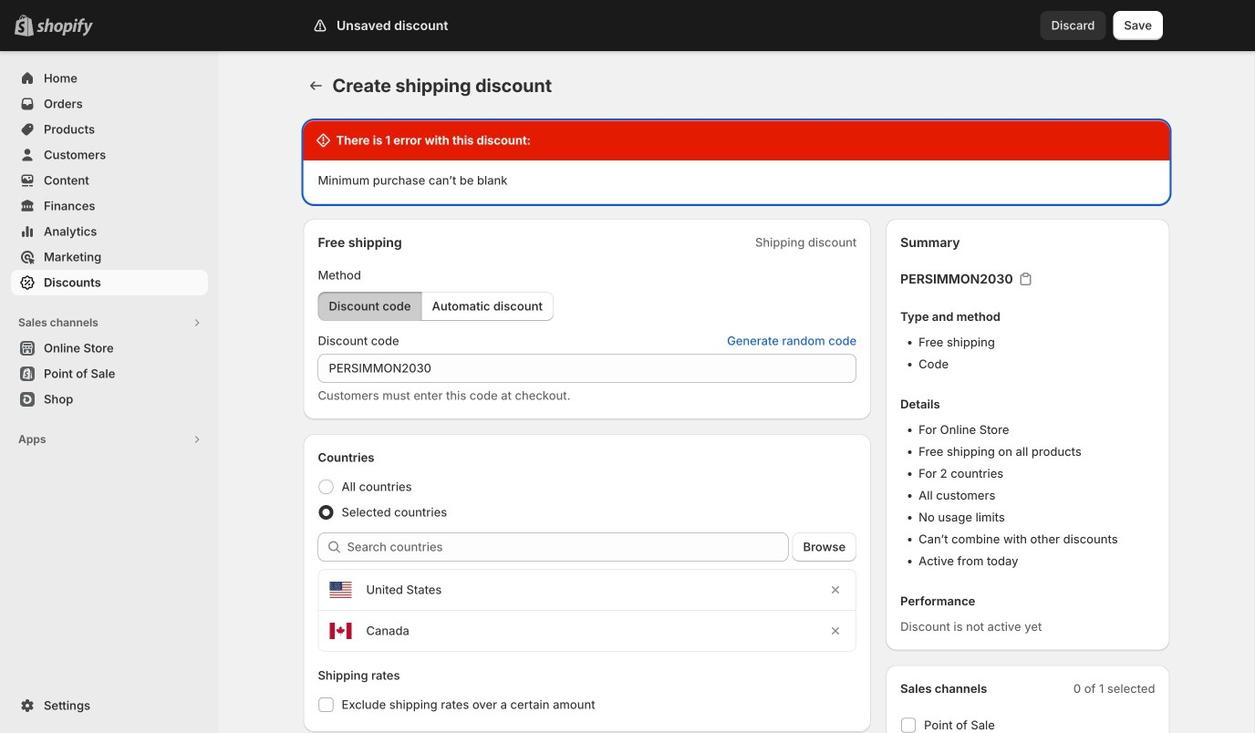 Task type: vqa. For each thing, say whether or not it's contained in the screenshot.
Shopify image
yes



Task type: locate. For each thing, give the bounding box(es) containing it.
None text field
[[318, 354, 857, 383]]

Search countries text field
[[347, 533, 789, 562]]

shopify image
[[36, 18, 93, 36]]



